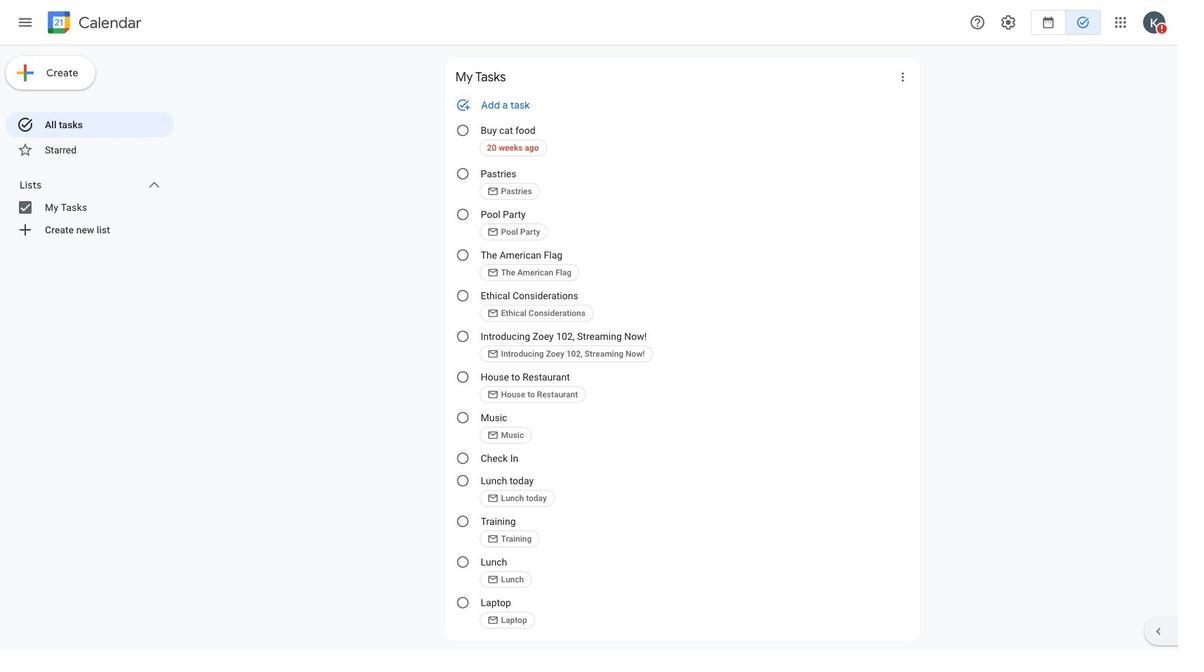 Task type: describe. For each thing, give the bounding box(es) containing it.
tasks sidebar image
[[17, 14, 34, 31]]

support menu image
[[970, 14, 987, 31]]



Task type: vqa. For each thing, say whether or not it's contained in the screenshot.
THE 13 within August grid
no



Task type: locate. For each thing, give the bounding box(es) containing it.
heading inside calendar element
[[76, 14, 142, 31]]

calendar element
[[45, 8, 142, 39]]

heading
[[76, 14, 142, 31]]

settings menu image
[[1001, 14, 1017, 31]]



